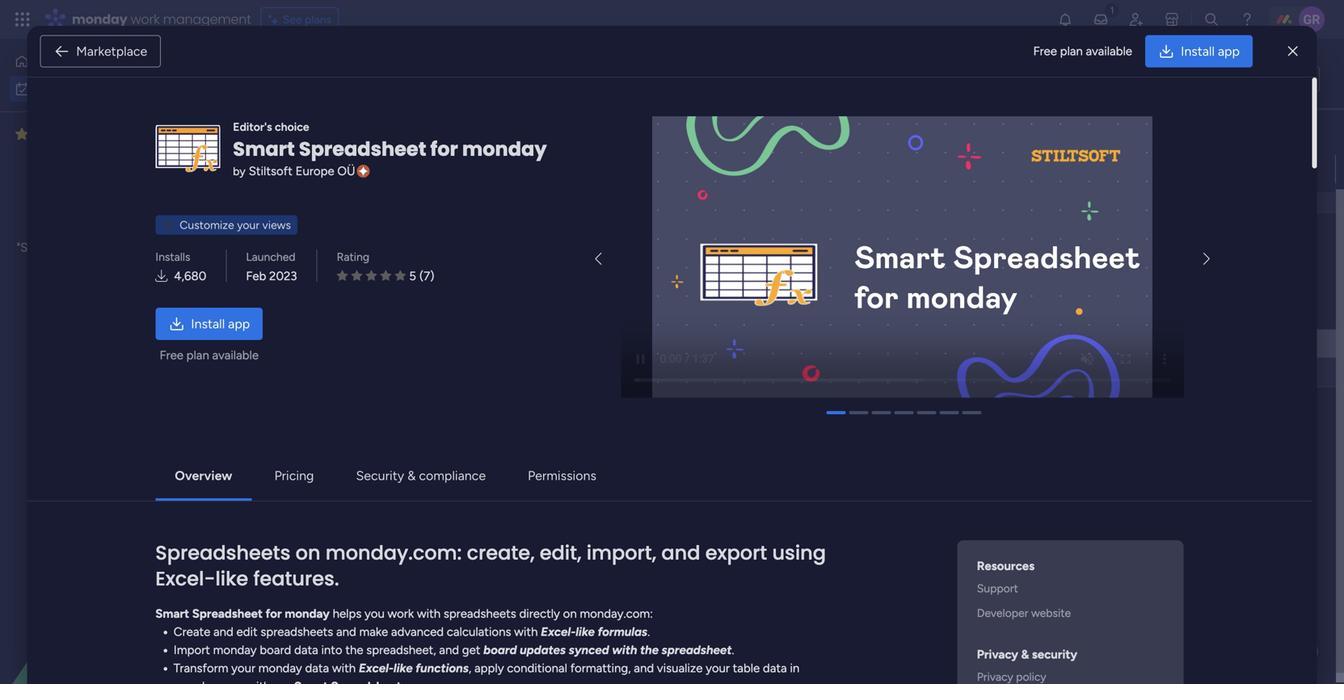 Task type: locate. For each thing, give the bounding box(es) containing it.
policy
[[1017, 671, 1047, 684]]

0 vertical spatial on
[[296, 540, 321, 567]]

your down edit
[[231, 662, 256, 676]]

1 vertical spatial group
[[720, 304, 752, 318]]

to-do
[[695, 165, 724, 178], [695, 339, 724, 352]]

excel- up updates
[[541, 625, 576, 640]]

on left a
[[296, 540, 321, 567]]

& right security
[[408, 468, 416, 484]]

0 vertical spatial monday.com:
[[326, 540, 462, 567]]

excel- up create
[[156, 566, 215, 593]]

& inside button
[[408, 468, 416, 484]]

customize for customize
[[605, 134, 659, 148]]

project
[[821, 164, 857, 178], [262, 338, 299, 351], [821, 339, 857, 353]]

data up 'transform your monday data with excel-like functions' at the bottom left of the page
[[294, 644, 318, 658]]

excel- inside spreadsheets on monday.com: create, edit, import, and export using excel-like features.
[[156, 566, 215, 593]]

plan down 4,680
[[187, 348, 209, 363]]

marketplace
[[76, 44, 147, 59]]

lottie animation image
[[0, 522, 206, 685]]

0 horizontal spatial you
[[147, 241, 167, 255]]

select product image
[[15, 11, 31, 27]]

monday up our
[[259, 662, 302, 676]]

like for formulas
[[576, 625, 595, 640]]

items right pricing
[[333, 483, 361, 497]]

install down search everything image
[[1182, 44, 1215, 59]]

marketplace arrow left image
[[596, 253, 602, 266]]

0 horizontal spatial available
[[212, 348, 259, 363]]

/ for overdue
[[338, 129, 346, 150]]

privacy left policy
[[977, 671, 1014, 684]]

like up synced
[[576, 625, 595, 640]]

1 horizontal spatial app
[[1219, 44, 1240, 59]]

1 horizontal spatial .
[[732, 644, 735, 658]]

free
[[1034, 44, 1058, 58], [160, 348, 184, 363]]

monday.com:
[[326, 540, 462, 567], [580, 607, 653, 622]]

and
[[662, 540, 701, 567], [214, 625, 234, 640], [336, 625, 356, 640], [439, 644, 459, 658], [634, 662, 654, 676]]

2 project management from the top
[[821, 339, 927, 353]]

0 inside later / 0 items
[[323, 483, 330, 497]]

for down features.
[[266, 607, 282, 622]]

0 vertical spatial project management link
[[818, 156, 968, 183]]

your left views
[[237, 218, 260, 232]]

support
[[977, 582, 1019, 596]]

apply
[[475, 662, 504, 676]]

0 vertical spatial to-
[[695, 165, 710, 178]]

0 vertical spatial do
[[710, 165, 724, 178]]

monday
[[72, 10, 127, 28], [462, 136, 547, 163], [285, 607, 330, 622], [213, 644, 257, 658], [259, 662, 302, 676]]

excel- inside create and edit spreadsheets and make advanced calculations with excel-like formulas . import monday board data into the spreadsheet, and get board updates synced with the spreadsheet .
[[541, 625, 576, 640]]

you down yet
[[147, 241, 167, 255]]

plan down notifications 'image' at top
[[1061, 44, 1083, 58]]

star image
[[351, 270, 363, 282], [366, 270, 377, 282]]

spreadsheets inside create and edit spreadsheets and make advanced calculations with excel-like formulas . import monday board data into the spreadsheet, and get board updates synced with the spreadsheet .
[[261, 625, 333, 640]]

install app down 4,680
[[191, 316, 250, 332]]

for
[[431, 136, 458, 163], [266, 607, 282, 622]]

2 star image from the left
[[366, 270, 377, 282]]

like down spreadsheet,
[[394, 662, 413, 676]]

2 horizontal spatial board
[[484, 644, 517, 658]]

v2 download image
[[156, 267, 168, 286]]

do
[[710, 165, 724, 178], [710, 339, 724, 352]]

you up make
[[365, 607, 385, 622]]

for left hide
[[431, 136, 458, 163]]

0 right pricing
[[323, 483, 330, 497]]

3 star image from the left
[[395, 270, 406, 282]]

items inside without a date / 0 items
[[406, 541, 434, 555]]

1 horizontal spatial item
[[357, 134, 380, 148]]

dapulse x slim image
[[1289, 42, 1299, 61]]

2023
[[269, 269, 297, 284]]

1 horizontal spatial work
[[388, 607, 414, 622]]

mar 8
[[1118, 338, 1145, 351]]

1 horizontal spatial the
[[640, 644, 659, 658]]

items inside later / 0 items
[[333, 483, 361, 497]]

1 management from the top
[[860, 164, 927, 178]]

/ left rating
[[321, 246, 329, 266]]

project management link for task 1
[[818, 156, 968, 183]]

0 horizontal spatial like
[[215, 566, 248, 593]]

items right today
[[343, 250, 371, 264]]

1 do from the top
[[710, 165, 724, 178]]

work up marketplace
[[131, 10, 160, 28]]

a
[[333, 537, 343, 558]]

security
[[356, 468, 404, 484]]

0 right today
[[332, 250, 340, 264]]

monday right search icon
[[462, 136, 547, 163]]

2 group from the top
[[720, 304, 752, 318]]

date
[[347, 537, 381, 558]]

install app down search everything image
[[1182, 44, 1240, 59]]

0 vertical spatial excel-
[[156, 566, 215, 593]]

developer website
[[977, 607, 1072, 620]]

/ up oü
[[338, 129, 346, 150]]

data left in
[[763, 662, 787, 676]]

home link
[[10, 49, 197, 74]]

that
[[122, 241, 144, 255]]

smart spreadsheet for monday helps you work with spreadsheets directly on monday.com:
[[156, 607, 653, 622]]

you
[[147, 241, 167, 255], [365, 607, 385, 622]]

0 inside today / 0 items
[[332, 250, 340, 264]]

install app
[[1182, 44, 1240, 59], [191, 316, 250, 332]]

resources
[[977, 559, 1035, 574]]

1 project management from the top
[[821, 164, 927, 178]]

0 horizontal spatial item
[[271, 134, 293, 148]]

1 vertical spatial management
[[860, 339, 927, 353]]

boards
[[106, 222, 145, 237]]

management
[[163, 10, 251, 28]]

1 vertical spatial privacy
[[977, 671, 1014, 684]]

0 vertical spatial group
[[720, 129, 752, 143]]

the right into
[[346, 644, 364, 658]]

0 horizontal spatial star image
[[351, 270, 363, 282]]

available
[[1086, 44, 1133, 58], [212, 348, 259, 363]]

install app button down 4,680
[[156, 308, 263, 340]]

spreadsheet
[[299, 136, 427, 163], [192, 607, 263, 622]]

2 horizontal spatial like
[[576, 625, 595, 640]]

0 vertical spatial spreadsheet
[[299, 136, 427, 163]]

hide done items
[[489, 134, 572, 148]]

1 horizontal spatial star image
[[380, 270, 392, 282]]

& inside privacy & security privacy policy
[[1022, 648, 1030, 663]]

management for task 1
[[860, 164, 927, 178]]

1 vertical spatial like
[[576, 625, 595, 640]]

spreadsheet,
[[367, 644, 436, 658]]

1 board from the top
[[879, 129, 908, 143]]

0 vertical spatial install
[[1182, 44, 1215, 59]]

customize
[[605, 134, 659, 148], [180, 218, 234, 232]]

rating
[[337, 250, 370, 264]]

spreadsheet up edit
[[192, 607, 263, 622]]

1 vertical spatial for
[[266, 607, 282, 622]]

monday down edit
[[213, 644, 257, 658]]

0 horizontal spatial plan
[[187, 348, 209, 363]]

0 horizontal spatial spreadsheets
[[261, 625, 333, 640]]

excel- down spreadsheet,
[[359, 662, 394, 676]]

marketplace button
[[40, 35, 161, 68]]

0 vertical spatial project management
[[821, 164, 927, 178]]

0 vertical spatial management
[[860, 164, 927, 178]]

to do list button
[[1238, 66, 1321, 92]]

1 horizontal spatial free
[[1034, 44, 1058, 58]]

install app button down search everything image
[[1146, 35, 1253, 68]]

board inside no favorite boards yet "star" any board so that you can easily access it later
[[72, 241, 103, 255]]

today / 0 items
[[272, 246, 371, 266]]

1 horizontal spatial you
[[365, 607, 385, 622]]

the
[[346, 644, 364, 658], [640, 644, 659, 658]]

1 vertical spatial &
[[1022, 648, 1030, 663]]

update feed image
[[1093, 11, 1110, 27]]

search everything image
[[1204, 11, 1220, 27]]

item inside button
[[271, 134, 293, 148]]

search image
[[434, 134, 447, 147]]

with
[[417, 607, 441, 622], [514, 625, 538, 640], [612, 644, 638, 658], [332, 662, 356, 676], [247, 680, 271, 685]]

2 project management link from the top
[[818, 330, 968, 358]]

items
[[544, 134, 572, 148], [343, 250, 371, 264], [333, 483, 361, 497], [406, 541, 434, 555]]

8
[[1139, 338, 1145, 351]]

.
[[648, 625, 650, 640], [732, 644, 735, 658]]

0 horizontal spatial install
[[191, 316, 225, 332]]

& up policy
[[1022, 648, 1030, 663]]

smart up create
[[156, 607, 189, 622]]

None search field
[[306, 128, 454, 154]]

updates
[[520, 644, 566, 658]]

2 board from the top
[[879, 304, 908, 318]]

app down search everything image
[[1219, 44, 1240, 59]]

1 vertical spatial 0
[[323, 483, 330, 497]]

on inside spreadsheets on monday.com: create, edit, import, and export using excel-like features.
[[296, 540, 321, 567]]

board up our
[[260, 644, 291, 658]]

spreadsheets up into
[[261, 625, 333, 640]]

and up the 'functions'
[[439, 644, 459, 658]]

1 vertical spatial free plan available
[[160, 348, 259, 363]]

1 vertical spatial install app button
[[156, 308, 263, 340]]

1 horizontal spatial on
[[563, 607, 577, 622]]

privacy & security privacy policy
[[977, 648, 1078, 684]]

and inside spreadsheets on monday.com: create, edit, import, and export using excel-like features.
[[662, 540, 701, 567]]

the down formulas
[[640, 644, 659, 658]]

group
[[720, 129, 752, 143], [720, 304, 752, 318]]

customize your views
[[180, 218, 291, 232]]

0 horizontal spatial work
[[131, 10, 160, 28]]

like inside create and edit spreadsheets and make advanced calculations with excel-like formulas . import monday board data into the spreadsheet, and get board updates synced with the spreadsheet .
[[576, 625, 595, 640]]

customize for customize your views
[[180, 218, 234, 232]]

0 vertical spatial 0
[[332, 250, 340, 264]]

app
[[1219, 44, 1240, 59], [228, 316, 250, 332]]

0 horizontal spatial the
[[346, 644, 364, 658]]

0 horizontal spatial 0
[[323, 483, 330, 497]]

1 right task
[[287, 163, 292, 177]]

0 right date
[[396, 541, 403, 555]]

app logo image
[[156, 116, 220, 181]]

1 vertical spatial install
[[191, 316, 225, 332]]

0 horizontal spatial customize
[[180, 218, 234, 232]]

your inside ", apply conditional formatting, and visualize your table data in monday.com with our"
[[706, 662, 730, 676]]

smart up task
[[233, 136, 295, 163]]

1 horizontal spatial monday.com:
[[580, 607, 653, 622]]

1 horizontal spatial for
[[431, 136, 458, 163]]

1 horizontal spatial 0
[[332, 250, 340, 264]]

1 vertical spatial do
[[710, 339, 724, 352]]

1 item from the left
[[271, 134, 293, 148]]

0 vertical spatial to-do
[[695, 165, 724, 178]]

1 horizontal spatial excel-
[[359, 662, 394, 676]]

0 vertical spatial like
[[215, 566, 248, 593]]

star image
[[337, 270, 348, 282], [380, 270, 392, 282], [395, 270, 406, 282]]

spreadsheets up calculations
[[444, 607, 517, 622]]

0 horizontal spatial app
[[228, 316, 250, 332]]

0 horizontal spatial 1
[[287, 163, 292, 177]]

& for security
[[408, 468, 416, 484]]

items right date
[[406, 541, 434, 555]]

project management for project
[[821, 339, 927, 353]]

1 to- from the top
[[695, 165, 710, 178]]

2 horizontal spatial excel-
[[541, 625, 576, 640]]

2 management from the top
[[860, 339, 927, 353]]

privacy up policy
[[977, 648, 1019, 663]]

your
[[237, 218, 260, 232], [231, 662, 256, 676], [706, 662, 730, 676]]

1 vertical spatial plan
[[187, 348, 209, 363]]

1 project management link from the top
[[818, 156, 968, 183]]

views icon image
[[162, 219, 175, 231]]

0 horizontal spatial spreadsheet
[[192, 607, 263, 622]]

work up advanced
[[388, 607, 414, 622]]

on right directly
[[563, 607, 577, 622]]

1 vertical spatial work
[[388, 607, 414, 622]]

1 horizontal spatial &
[[1022, 648, 1030, 663]]

monday down features.
[[285, 607, 330, 622]]

smart
[[233, 136, 295, 163], [156, 607, 189, 622]]

data inside ", apply conditional formatting, and visualize your table data in monday.com with our"
[[763, 662, 787, 676]]

later
[[133, 259, 157, 273]]

favorite
[[60, 222, 103, 237]]

0 vertical spatial available
[[1086, 44, 1133, 58]]

developer
[[977, 607, 1029, 620]]

customize inside button
[[605, 134, 659, 148]]

by
[[233, 165, 246, 178]]

app down feb
[[228, 316, 250, 332]]

board down the favorite
[[72, 241, 103, 255]]

and left export
[[662, 540, 701, 567]]

1 up oü
[[349, 134, 354, 148]]

0 vertical spatial install app
[[1182, 44, 1240, 59]]

like inside spreadsheets on monday.com: create, edit, import, and export using excel-like features.
[[215, 566, 248, 593]]

to
[[1268, 72, 1280, 86]]

0 horizontal spatial board
[[72, 241, 103, 255]]

0 horizontal spatial star image
[[337, 270, 348, 282]]

your down spreadsheet
[[706, 662, 730, 676]]

install down 4,680
[[191, 316, 225, 332]]

monday.com: up smart spreadsheet for monday helps you work with spreadsheets directly on monday.com:
[[326, 540, 462, 567]]

in
[[790, 662, 800, 676]]

monday.com: up formulas
[[580, 607, 653, 622]]

spreadsheet up oü
[[299, 136, 427, 163]]

editor's choice smart spreadsheet for monday
[[233, 120, 547, 163]]

overdue / 1 item
[[272, 129, 380, 150]]

0 vertical spatial smart
[[233, 136, 295, 163]]

2 vertical spatial 0
[[396, 541, 403, 555]]

1 vertical spatial project management link
[[818, 330, 968, 358]]

and left visualize
[[634, 662, 654, 676]]

1 vertical spatial excel-
[[541, 625, 576, 640]]

1 vertical spatial install app
[[191, 316, 250, 332]]

yet
[[147, 222, 166, 237]]

with down formulas
[[612, 644, 638, 658]]

1 vertical spatial spreadsheets
[[261, 625, 333, 640]]

0 vertical spatial work
[[131, 10, 160, 28]]

1 vertical spatial customize
[[180, 218, 234, 232]]

1 to-do from the top
[[695, 165, 724, 178]]

0 horizontal spatial free
[[160, 348, 184, 363]]

like up edit
[[215, 566, 248, 593]]

0 vertical spatial for
[[431, 136, 458, 163]]

monday inside editor's choice smart spreadsheet for monday
[[462, 136, 547, 163]]

0 vertical spatial spreadsheets
[[444, 607, 517, 622]]

1 vertical spatial you
[[365, 607, 385, 622]]

0 vertical spatial board
[[879, 129, 908, 143]]

monday inside create and edit spreadsheets and make advanced calculations with excel-like formulas . import monday board data into the spreadsheet, and get board updates synced with the spreadsheet .
[[213, 644, 257, 658]]

spreadsheets
[[156, 540, 291, 567]]

/
[[338, 129, 346, 150], [321, 246, 329, 266], [312, 479, 319, 499], [384, 537, 392, 558]]

calculations
[[447, 625, 511, 640]]

2 item from the left
[[357, 134, 380, 148]]

with left our
[[247, 680, 271, 685]]

board up apply
[[484, 644, 517, 658]]

1 horizontal spatial like
[[394, 662, 413, 676]]

1 vertical spatial smart
[[156, 607, 189, 622]]

management
[[860, 164, 927, 178], [860, 339, 927, 353]]

1 horizontal spatial free plan available
[[1034, 44, 1133, 58]]

customize your views element
[[156, 215, 298, 235]]

install
[[1182, 44, 1215, 59], [191, 316, 225, 332]]

0 vertical spatial 1
[[349, 134, 354, 148]]

and left edit
[[214, 625, 234, 640]]

0 horizontal spatial excel-
[[156, 566, 215, 593]]

2 vertical spatial like
[[394, 662, 413, 676]]

0 horizontal spatial for
[[266, 607, 282, 622]]

you inside no favorite boards yet "star" any board so that you can easily access it later
[[147, 241, 167, 255]]

import,
[[587, 540, 657, 567]]

/ right later
[[312, 479, 319, 499]]

&
[[408, 468, 416, 484], [1022, 648, 1030, 663]]

1 horizontal spatial smart
[[233, 136, 295, 163]]

2 horizontal spatial star image
[[395, 270, 406, 282]]

2 horizontal spatial 0
[[396, 541, 403, 555]]

1 vertical spatial to-do
[[695, 339, 724, 352]]

help image
[[1240, 11, 1256, 27]]



Task type: describe. For each thing, give the bounding box(es) containing it.
items right "done"
[[544, 134, 572, 148]]

with inside ", apply conditional formatting, and visualize your table data in monday.com with our"
[[247, 680, 271, 685]]

1 vertical spatial free
[[160, 348, 184, 363]]

today
[[272, 246, 317, 266]]

later
[[272, 479, 308, 499]]

1 privacy from the top
[[977, 648, 1019, 663]]

1 vertical spatial 1
[[287, 163, 292, 177]]

my work
[[239, 61, 347, 97]]

jan 23
[[1116, 163, 1147, 176]]

formatting,
[[571, 662, 631, 676]]

5 (7)
[[409, 269, 435, 284]]

4,680
[[174, 269, 206, 284]]

like for features.
[[215, 566, 248, 593]]

our
[[274, 680, 291, 685]]

into
[[321, 644, 343, 658]]

new item button
[[238, 128, 300, 154]]

23
[[1136, 163, 1147, 176]]

2 privacy from the top
[[977, 671, 1014, 684]]

home option
[[10, 49, 197, 74]]

project for project
[[821, 339, 857, 353]]

items inside today / 0 items
[[343, 250, 371, 264]]

security & compliance
[[356, 468, 486, 484]]

jan
[[1116, 163, 1133, 176]]

transform your monday data with excel-like functions
[[174, 662, 469, 676]]

2 the from the left
[[640, 644, 659, 658]]

overview button
[[162, 460, 245, 492]]

people
[[1010, 304, 1044, 318]]

0 vertical spatial app
[[1219, 44, 1240, 59]]

import
[[174, 644, 210, 658]]

1 horizontal spatial plan
[[1061, 44, 1083, 58]]

2 do from the top
[[710, 339, 724, 352]]

create,
[[467, 540, 535, 567]]

task
[[262, 163, 284, 177]]

1 group from the top
[[720, 129, 752, 143]]

it
[[123, 259, 130, 273]]

done
[[516, 134, 542, 148]]

any
[[50, 241, 69, 255]]

2 vertical spatial excel-
[[359, 662, 394, 676]]

easily
[[49, 259, 79, 273]]

plans
[[305, 13, 332, 26]]

,
[[469, 662, 472, 676]]

2 star image from the left
[[380, 270, 392, 282]]

notifications image
[[1058, 11, 1074, 27]]

1 horizontal spatial install app button
[[1146, 35, 1253, 68]]

monday.com
[[174, 680, 244, 685]]

your for customize
[[237, 218, 260, 232]]

spreadsheet inside editor's choice smart spreadsheet for monday
[[299, 136, 427, 163]]

1 vertical spatial app
[[228, 316, 250, 332]]

directly
[[520, 607, 560, 622]]

project for task 1
[[821, 164, 857, 178]]

task 1
[[262, 163, 292, 177]]

2 to-do from the top
[[695, 339, 724, 352]]

editor's
[[233, 120, 272, 134]]

do
[[1283, 72, 1296, 86]]

5
[[409, 269, 416, 284]]

list
[[1299, 72, 1313, 86]]

access
[[82, 259, 120, 273]]

lottie animation element
[[0, 522, 206, 685]]

edit
[[237, 625, 258, 640]]

features.
[[253, 566, 339, 593]]

1 star image from the left
[[351, 270, 363, 282]]

views
[[262, 218, 291, 232]]

mar
[[1118, 338, 1136, 351]]

website
[[1032, 607, 1072, 620]]

resources support
[[977, 559, 1035, 596]]

1 horizontal spatial available
[[1086, 44, 1133, 58]]

1 inside the overdue / 1 item
[[349, 134, 354, 148]]

without
[[272, 537, 329, 558]]

launched feb 2023
[[246, 250, 297, 284]]

0 for today /
[[332, 250, 340, 264]]

advanced
[[391, 625, 444, 640]]

launched
[[246, 250, 296, 264]]

security & compliance button
[[343, 460, 499, 492]]

1 vertical spatial spreadsheet
[[192, 607, 263, 622]]

see
[[283, 13, 302, 26]]

1 vertical spatial on
[[563, 607, 577, 622]]

with down directly
[[514, 625, 538, 640]]

pricing button
[[262, 460, 327, 492]]

stiltsoft
[[249, 164, 293, 179]]

see plans button
[[261, 7, 339, 32]]

new item
[[244, 134, 293, 148]]

/ right date
[[384, 537, 392, 558]]

permissions button
[[515, 460, 610, 492]]

item inside the overdue / 1 item
[[357, 134, 380, 148]]

1 vertical spatial monday.com:
[[580, 607, 653, 622]]

greg robinson image
[[1300, 6, 1325, 32]]

/ for today
[[321, 246, 329, 266]]

1 horizontal spatial board
[[260, 644, 291, 658]]

monday.com: inside spreadsheets on monday.com: create, edit, import, and export using excel-like features.
[[326, 540, 462, 567]]

new
[[244, 134, 268, 148]]

get
[[462, 644, 481, 658]]

edit,
[[540, 540, 582, 567]]

oü
[[338, 164, 356, 179]]

permissions
[[528, 468, 597, 484]]

with down into
[[332, 662, 356, 676]]

& for privacy
[[1022, 648, 1030, 663]]

smart inside editor's choice smart spreadsheet for monday
[[233, 136, 295, 163]]

2 to- from the top
[[695, 339, 710, 352]]

marketplace arrow right image
[[1204, 253, 1210, 266]]

compliance
[[419, 468, 486, 484]]

1 star image from the left
[[337, 270, 348, 282]]

0 for later /
[[323, 483, 330, 497]]

for inside editor's choice smart spreadsheet for monday
[[431, 136, 458, 163]]

spreadsheets on monday.com: create, edit, import, and export using excel-like features.
[[156, 540, 827, 593]]

0 horizontal spatial free plan available
[[160, 348, 259, 363]]

helps
[[333, 607, 362, 622]]

your for transform
[[231, 662, 256, 676]]

my
[[239, 61, 276, 97]]

0 vertical spatial .
[[648, 625, 650, 640]]

1 image
[[1106, 1, 1120, 19]]

project management link for project
[[818, 330, 968, 358]]

feb
[[246, 269, 266, 284]]

0 horizontal spatial smart
[[156, 607, 189, 622]]

monday marketplace image
[[1165, 11, 1181, 27]]

installs
[[156, 250, 190, 264]]

without a date / 0 items
[[272, 537, 434, 558]]

overdue
[[272, 129, 334, 150]]

conditional
[[507, 662, 568, 676]]

date
[[1120, 304, 1144, 318]]

management for project
[[860, 339, 927, 353]]

excel- for features.
[[156, 566, 215, 593]]

export
[[706, 540, 768, 567]]

no favorite boards yet "star" any board so that you can easily access it later
[[17, 222, 190, 273]]

0 inside without a date / 0 items
[[396, 541, 403, 555]]

project management for task 1
[[821, 164, 927, 178]]

synced
[[569, 644, 609, 658]]

1 horizontal spatial install app
[[1182, 44, 1240, 59]]

0 vertical spatial free
[[1034, 44, 1058, 58]]

europe
[[296, 164, 335, 179]]

spreadsheet
[[662, 644, 732, 658]]

overview
[[175, 468, 232, 484]]

0 vertical spatial free plan available
[[1034, 44, 1133, 58]]

security
[[1033, 648, 1078, 663]]

with up advanced
[[417, 607, 441, 622]]

create
[[174, 625, 211, 640]]

pricing
[[275, 468, 314, 484]]

can
[[170, 241, 190, 255]]

monday up marketplace button
[[72, 10, 127, 28]]

invite members image
[[1129, 11, 1145, 27]]

Filter dashboard by text search field
[[306, 128, 454, 154]]

and down helps
[[336, 625, 356, 640]]

workspaces selection and actions image
[[15, 125, 28, 144]]

1 the from the left
[[346, 644, 364, 658]]

using
[[773, 540, 827, 567]]

and inside ", apply conditional formatting, and visualize your table data in monday.com with our"
[[634, 662, 654, 676]]

formulas
[[598, 625, 648, 640]]

excel- for formulas
[[541, 625, 576, 640]]

v2 overdue deadline image
[[1081, 162, 1094, 177]]

/ for later
[[312, 479, 319, 499]]

data down into
[[305, 662, 329, 676]]

(7)
[[420, 269, 435, 284]]

data inside create and edit spreadsheets and make advanced calculations with excel-like formulas . import monday board data into the spreadsheet, and get board updates synced with the spreadsheet .
[[294, 644, 318, 658]]



Task type: vqa. For each thing, say whether or not it's contained in the screenshot.
monday.com: to the left
yes



